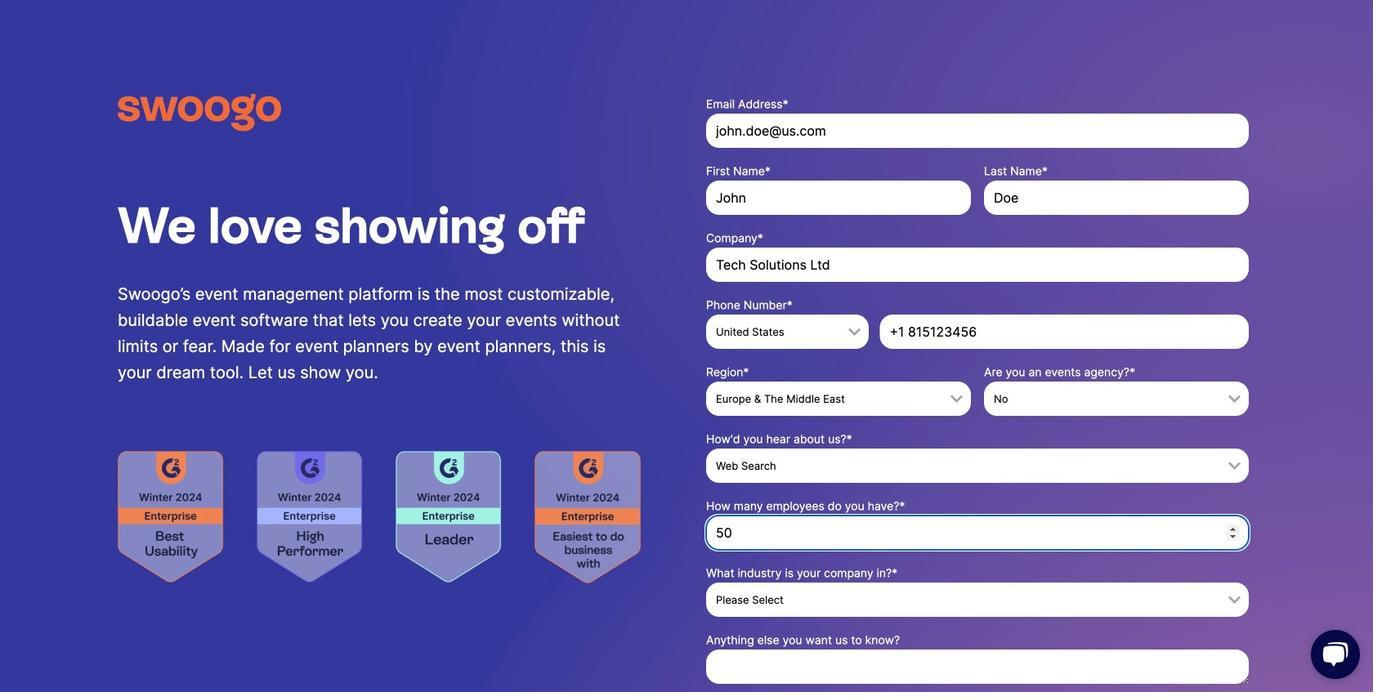 Task type: locate. For each thing, give the bounding box(es) containing it.
Work email address email field
[[706, 114, 1249, 148]]

swoogo g2 review: enterprise high performer image
[[257, 451, 363, 582]]

None text field
[[706, 650, 1249, 684]]

None text field
[[706, 181, 971, 215], [984, 181, 1249, 215], [706, 181, 971, 215], [984, 181, 1249, 215]]

Company name text field
[[706, 248, 1249, 282]]

None telephone field
[[880, 315, 1249, 349]]

chat widget region
[[1292, 614, 1373, 692]]

swoogo g2 review: enterprise leader image
[[396, 451, 502, 582]]

None number field
[[706, 516, 1249, 550]]

dialog
[[0, 0, 1373, 692]]



Task type: describe. For each thing, give the bounding box(es) containing it.
swoogo g2 review: enterprises say swoogo is easy to do business with image
[[535, 451, 641, 583]]

swoogo g2 review: enterprise best usability image
[[118, 451, 224, 582]]



